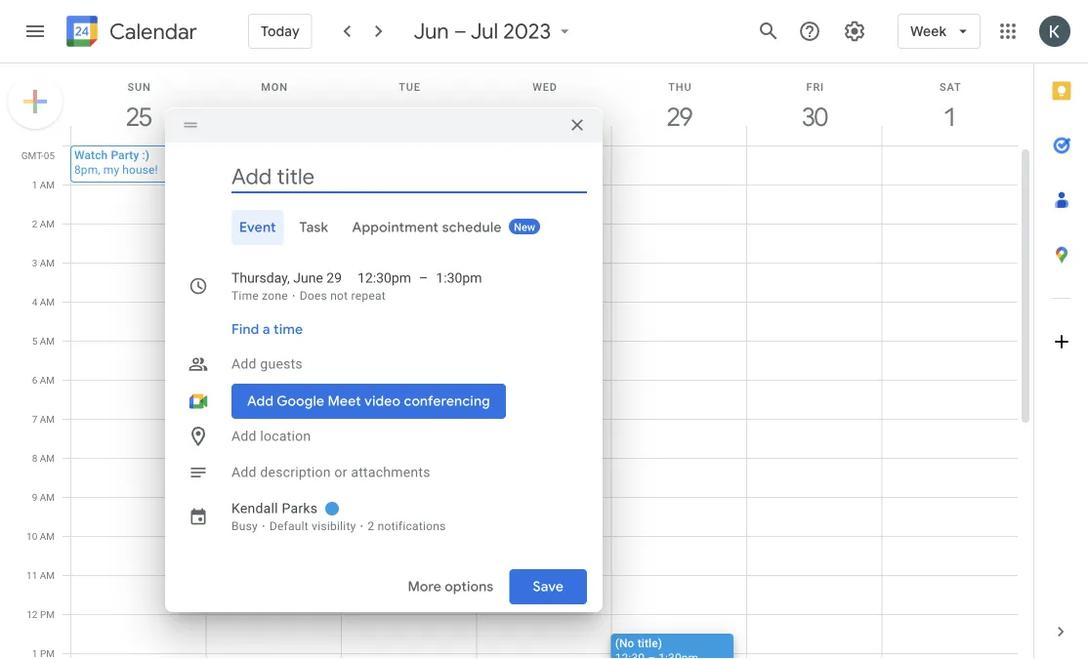 Task type: locate. For each thing, give the bounding box(es) containing it.
watch
[[74, 148, 108, 162]]

(no title)
[[615, 636, 662, 650]]

1 vertical spatial 2
[[368, 520, 375, 533]]

repeat
[[351, 289, 386, 303]]

0 horizontal spatial tab list
[[181, 210, 587, 245]]

0 horizontal spatial –
[[419, 270, 428, 286]]

2 inside grid
[[32, 218, 37, 230]]

2 vertical spatial add
[[232, 465, 257, 481]]

1 horizontal spatial –
[[454, 18, 467, 45]]

1 vertical spatial 1
[[32, 179, 37, 190]]

guests
[[260, 356, 303, 372]]

1 horizontal spatial 2
[[368, 520, 375, 533]]

or
[[334, 465, 347, 481]]

thursday,
[[232, 270, 290, 286]]

29
[[666, 101, 691, 133], [327, 270, 342, 286]]

main drawer image
[[23, 20, 47, 43]]

wed
[[533, 81, 557, 93]]

am down 1 am
[[40, 218, 55, 230]]

2 up 3
[[32, 218, 37, 230]]

12:30pm
[[358, 270, 411, 286]]

default visibility
[[269, 520, 356, 533]]

3 cell from the left
[[342, 146, 477, 659]]

0 vertical spatial add
[[232, 356, 257, 372]]

cell containing watch party :)
[[70, 146, 207, 659]]

am right 5
[[40, 335, 55, 347]]

4 cell from the left
[[747, 146, 883, 659]]

Add title text field
[[232, 162, 587, 191]]

8pm
[[74, 163, 98, 176]]

1 down gmt-
[[32, 179, 37, 190]]

1 vertical spatial add
[[232, 428, 257, 444]]

0 vertical spatial 1
[[943, 101, 955, 133]]

pm
[[40, 609, 55, 620]]

am right 7
[[40, 413, 55, 425]]

row containing watch party :)
[[63, 146, 1018, 659]]

27 column header
[[341, 63, 477, 146]]

7 am from the top
[[40, 413, 55, 425]]

26 column header
[[206, 63, 342, 146]]

1:30pm
[[436, 270, 482, 286]]

am for 10 am
[[40, 530, 55, 542]]

office
[[480, 480, 512, 494]]

cell
[[70, 146, 207, 659], [207, 146, 342, 659], [342, 146, 477, 659], [747, 146, 883, 659], [883, 146, 1018, 659]]

am right 10
[[40, 530, 55, 542]]

am right 6 at the bottom left of the page
[[40, 374, 55, 386]]

,
[[98, 163, 100, 176]]

1 horizontal spatial 29
[[666, 101, 691, 133]]

add guests button
[[224, 347, 587, 382]]

kendall
[[232, 501, 278, 517]]

3 am from the top
[[40, 257, 55, 269]]

– for 1:30pm
[[419, 270, 428, 286]]

10 am from the top
[[40, 530, 55, 542]]

8 am from the top
[[40, 452, 55, 464]]

–
[[454, 18, 467, 45], [419, 270, 428, 286]]

thursday, june 29
[[232, 270, 342, 286]]

am right the 11
[[40, 570, 55, 581]]

am for 11 am
[[40, 570, 55, 581]]

1 horizontal spatial tab list
[[1035, 63, 1088, 605]]

add down find
[[232, 356, 257, 372]]

1 am from the top
[[40, 179, 55, 190]]

11 am from the top
[[40, 570, 55, 581]]

1
[[943, 101, 955, 133], [32, 179, 37, 190]]

new
[[514, 221, 535, 233]]

tue 27
[[395, 81, 421, 133]]

party
[[111, 148, 139, 162]]

27 link
[[387, 95, 432, 140]]

1 horizontal spatial 1
[[943, 101, 955, 133]]

29 column header
[[611, 63, 747, 146]]

30 column header
[[747, 63, 883, 146]]

event
[[239, 219, 276, 236]]

row
[[63, 146, 1018, 659]]

am for 4 am
[[40, 296, 55, 308]]

am right 9
[[40, 491, 55, 503]]

thu 29
[[666, 81, 692, 133]]

1 add from the top
[[232, 356, 257, 372]]

1 link
[[928, 95, 973, 140]]

4 am from the top
[[40, 296, 55, 308]]

1 down sat
[[943, 101, 955, 133]]

1 vertical spatial –
[[419, 270, 428, 286]]

9 am from the top
[[40, 491, 55, 503]]

fri 30
[[801, 81, 827, 133]]

2 right visibility
[[368, 520, 375, 533]]

add left location at bottom
[[232, 428, 257, 444]]

2 notifications
[[368, 520, 446, 533]]

5 cell from the left
[[883, 146, 1018, 659]]

7 am
[[32, 413, 55, 425]]

3 add from the top
[[232, 465, 257, 481]]

1 cell from the left
[[70, 146, 207, 659]]

gmt-
[[21, 149, 44, 161]]

grid
[[0, 63, 1034, 659]]

25 column header
[[70, 63, 207, 146]]

5 am from the top
[[40, 335, 55, 347]]

29 up not
[[327, 270, 342, 286]]

0 vertical spatial –
[[454, 18, 467, 45]]

29 inside thu 29
[[666, 101, 691, 133]]

task button
[[292, 210, 336, 245]]

default
[[269, 520, 309, 533]]

add inside add guests 'dropdown button'
[[232, 356, 257, 372]]

a
[[263, 321, 270, 338]]

1 inside sat 1
[[943, 101, 955, 133]]

(no title) button
[[611, 634, 734, 659]]

10 am
[[26, 530, 55, 542]]

today button
[[248, 8, 312, 55]]

1 am
[[32, 179, 55, 190]]

– left 1:30pm
[[419, 270, 428, 286]]

2
[[32, 218, 37, 230], [368, 520, 375, 533]]

am
[[40, 179, 55, 190], [40, 218, 55, 230], [40, 257, 55, 269], [40, 296, 55, 308], [40, 335, 55, 347], [40, 374, 55, 386], [40, 413, 55, 425], [40, 452, 55, 464], [40, 491, 55, 503], [40, 530, 55, 542], [40, 570, 55, 581]]

2 add from the top
[[232, 428, 257, 444]]

find
[[232, 321, 259, 338]]

am down 05
[[40, 179, 55, 190]]

05
[[44, 149, 55, 161]]

does
[[300, 289, 327, 303]]

am right 3
[[40, 257, 55, 269]]

0 horizontal spatial 2
[[32, 218, 37, 230]]

– left jul
[[454, 18, 467, 45]]

not
[[330, 289, 348, 303]]

kendall parks
[[232, 501, 318, 517]]

0 vertical spatial 2
[[32, 218, 37, 230]]

am for 7 am
[[40, 413, 55, 425]]

0 vertical spatial 29
[[666, 101, 691, 133]]

find a time button
[[224, 312, 311, 347]]

calendar element
[[63, 12, 197, 55]]

0 horizontal spatial 1
[[32, 179, 37, 190]]

– for jul
[[454, 18, 467, 45]]

row inside grid
[[63, 146, 1018, 659]]

(no
[[615, 636, 635, 650]]

calendar
[[109, 18, 197, 45]]

add up 'kendall'
[[232, 465, 257, 481]]

6 am from the top
[[40, 374, 55, 386]]

am for 3 am
[[40, 257, 55, 269]]

2 am from the top
[[40, 218, 55, 230]]

tab list
[[1035, 63, 1088, 605], [181, 210, 587, 245]]

(no title) cell
[[611, 146, 747, 659]]

29 down the thu
[[666, 101, 691, 133]]

am right 8
[[40, 452, 55, 464]]

2 for 2 am
[[32, 218, 37, 230]]

mon
[[261, 81, 288, 93]]

watch party :) 8pm , my house!
[[74, 148, 158, 176]]

am for 5 am
[[40, 335, 55, 347]]

does not repeat
[[300, 289, 386, 303]]

1 vertical spatial 29
[[327, 270, 342, 286]]

am right 4
[[40, 296, 55, 308]]

time
[[232, 289, 259, 303]]

8
[[32, 452, 37, 464]]

title)
[[638, 636, 662, 650]]



Task type: vqa. For each thing, say whether or not it's contained in the screenshot.
bottom 2
yes



Task type: describe. For each thing, give the bounding box(es) containing it.
6
[[32, 374, 37, 386]]

11 am
[[26, 570, 55, 581]]

time
[[274, 321, 303, 338]]

25
[[125, 101, 150, 133]]

9 am
[[32, 491, 55, 503]]

grid containing 25
[[0, 63, 1034, 659]]

today
[[261, 23, 300, 40]]

3
[[32, 257, 37, 269]]

5 am
[[32, 335, 55, 347]]

sat 1
[[940, 81, 962, 133]]

layout
[[515, 480, 548, 494]]

30 link
[[793, 95, 838, 140]]

task
[[300, 219, 329, 236]]

am for 6 am
[[40, 374, 55, 386]]

2 for 2 notifications
[[368, 520, 375, 533]]

new element
[[509, 219, 540, 234]]

12
[[27, 609, 38, 620]]

week button
[[898, 8, 981, 55]]

add for add description or attachments
[[232, 465, 257, 481]]

28 column header
[[476, 63, 612, 146]]

mon 26
[[260, 81, 288, 133]]

4 am
[[32, 296, 55, 308]]

my
[[103, 163, 119, 176]]

sat
[[940, 81, 962, 93]]

schedule
[[442, 219, 502, 236]]

zone
[[262, 289, 288, 303]]

calendar heading
[[106, 18, 197, 45]]

28
[[531, 101, 556, 133]]

add location
[[232, 428, 311, 444]]

office layout brainstorming cell
[[476, 146, 626, 659]]

27
[[395, 101, 421, 133]]

11
[[26, 570, 37, 581]]

2023
[[504, 18, 551, 45]]

settings menu image
[[843, 20, 867, 43]]

6 am
[[32, 374, 55, 386]]

tab list containing event
[[181, 210, 587, 245]]

add for add location
[[232, 428, 257, 444]]

2 am
[[32, 218, 55, 230]]

0 horizontal spatial 29
[[327, 270, 342, 286]]

jun
[[414, 18, 449, 45]]

to element
[[419, 269, 428, 288]]

time zone
[[232, 289, 288, 303]]

gmt-05
[[21, 149, 55, 161]]

june
[[293, 270, 323, 286]]

30
[[801, 101, 827, 133]]

support image
[[798, 20, 822, 43]]

9
[[32, 491, 37, 503]]

am for 8 am
[[40, 452, 55, 464]]

26 link
[[252, 95, 297, 140]]

10
[[26, 530, 37, 542]]

house!
[[122, 163, 158, 176]]

appointment
[[352, 219, 439, 236]]

am for 1 am
[[40, 179, 55, 190]]

event button
[[232, 210, 284, 245]]

office layout brainstorming
[[480, 480, 626, 494]]

parks
[[282, 501, 318, 517]]

sun 25
[[125, 81, 151, 133]]

thu
[[669, 81, 692, 93]]

tue
[[399, 81, 421, 93]]

29 link
[[657, 95, 702, 140]]

brainstorming
[[551, 480, 626, 494]]

am for 2 am
[[40, 218, 55, 230]]

7
[[32, 413, 37, 425]]

add guests
[[232, 356, 303, 372]]

add for add guests
[[232, 356, 257, 372]]

notifications
[[378, 520, 446, 533]]

2 cell from the left
[[207, 146, 342, 659]]

add description or attachments
[[232, 465, 431, 481]]

3 am
[[32, 257, 55, 269]]

jun – jul 2023 button
[[406, 18, 583, 45]]

5
[[32, 335, 37, 347]]

description
[[260, 465, 331, 481]]

fri
[[807, 81, 824, 93]]

am for 9 am
[[40, 491, 55, 503]]

:)
[[142, 148, 149, 162]]

1 column header
[[882, 63, 1018, 146]]

location
[[260, 428, 311, 444]]

8 am
[[32, 452, 55, 464]]

busy
[[232, 520, 258, 533]]

12:30pm – 1:30pm
[[358, 270, 482, 286]]

jul
[[471, 18, 499, 45]]

26
[[260, 101, 286, 133]]

25 link
[[116, 95, 161, 140]]

jun – jul 2023
[[414, 18, 551, 45]]

4
[[32, 296, 37, 308]]

find a time
[[232, 321, 303, 338]]

wed 28
[[531, 81, 557, 133]]

attachments
[[351, 465, 431, 481]]



